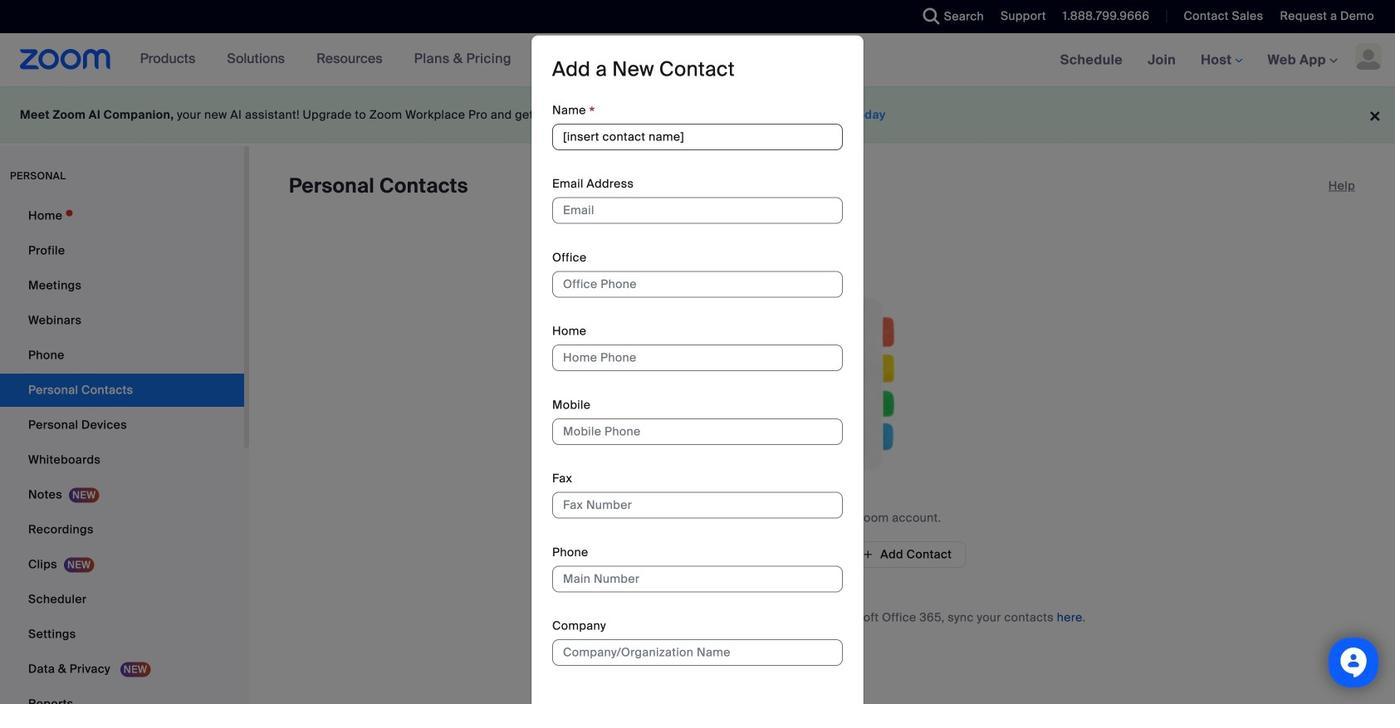 Task type: vqa. For each thing, say whether or not it's contained in the screenshot.
"window new" image
no



Task type: locate. For each thing, give the bounding box(es) containing it.
footer
[[0, 86, 1395, 144]]

Office Phone text field
[[552, 271, 843, 298]]

product information navigation
[[128, 33, 524, 86]]

banner
[[0, 33, 1395, 88]]

add image
[[862, 547, 874, 562]]

Home Phone text field
[[552, 345, 843, 371]]

dialog
[[532, 35, 864, 704]]

Company/Organization Name text field
[[552, 640, 843, 666]]



Task type: describe. For each thing, give the bounding box(es) containing it.
Fax Number text field
[[552, 492, 843, 519]]

meetings navigation
[[1048, 33, 1395, 88]]

Mobile Phone text field
[[552, 418, 843, 445]]

personal menu menu
[[0, 199, 244, 704]]

First and Last Name text field
[[552, 124, 843, 150]]

Email text field
[[552, 197, 843, 224]]

Main Number text field
[[552, 566, 843, 592]]



